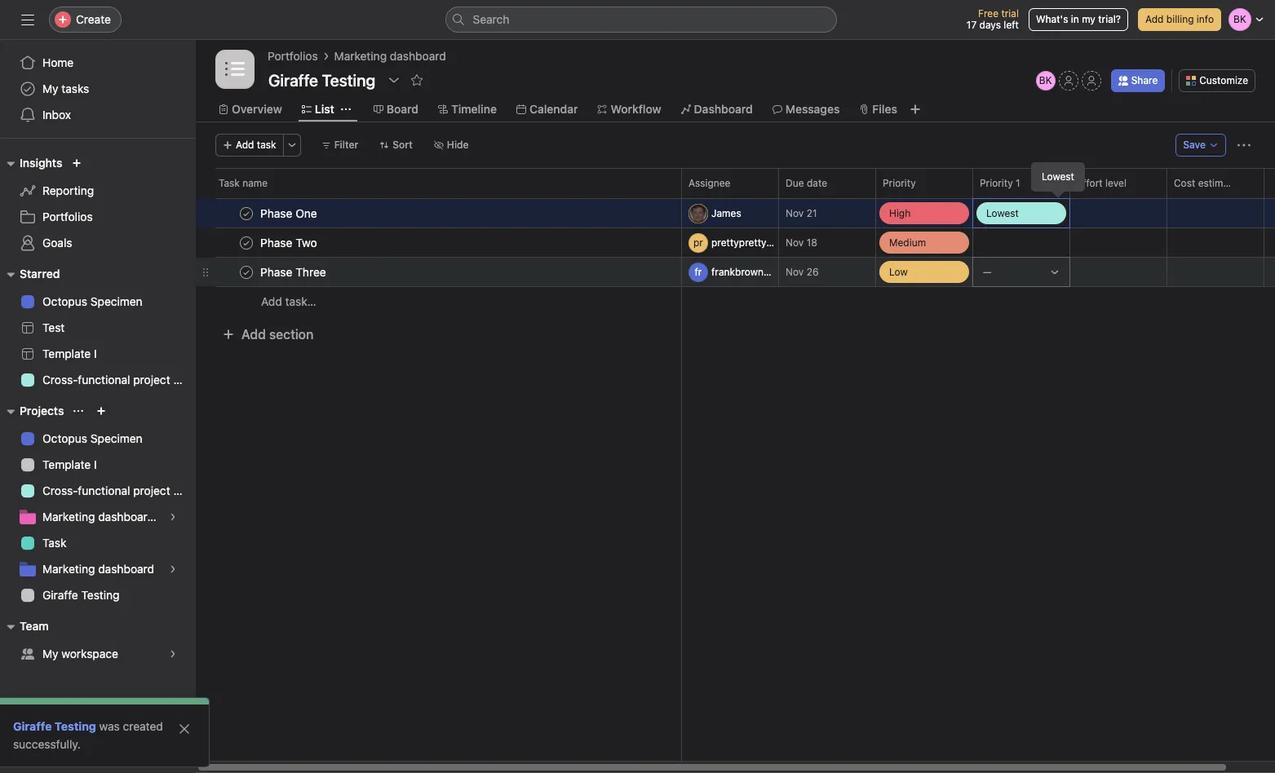 Task type: locate. For each thing, give the bounding box(es) containing it.
1 vertical spatial portfolios link
[[10, 204, 186, 230]]

giraffe testing up successfully.
[[13, 720, 96, 733]]

task left name
[[219, 177, 240, 189]]

project down 'test' link
[[133, 373, 170, 387]]

level
[[1105, 177, 1127, 189]]

see details, marketing dashboard image
[[168, 565, 178, 574]]

cross-functional project plan link up new project or portfolio image
[[10, 367, 196, 393]]

dashboard down task link
[[98, 562, 154, 576]]

1 vertical spatial —
[[983, 266, 992, 278]]

template down test
[[42, 347, 91, 361]]

1 vertical spatial portfolios
[[42, 210, 93, 224]]

0 horizontal spatial marketing dashboard
[[42, 562, 154, 576]]

1 horizontal spatial marketing dashboard link
[[334, 47, 446, 65]]

0 vertical spatial octopus specimen
[[42, 294, 143, 308]]

completed checkbox inside phase three cell
[[237, 262, 256, 282]]

template i inside projects element
[[42, 458, 97, 472]]

lowest
[[1042, 170, 1074, 183], [986, 207, 1019, 219]]

0 vertical spatial —
[[983, 238, 990, 248]]

lowest tooltip
[[1032, 163, 1084, 196]]

1 horizontal spatial portfolios link
[[268, 47, 318, 65]]

template inside starred element
[[42, 347, 91, 361]]

1 specimen from the top
[[90, 294, 143, 308]]

template i for template i link in the projects element
[[42, 458, 97, 472]]

portfolios link up list link
[[268, 47, 318, 65]]

completed checkbox inside "phase one" cell
[[237, 204, 256, 223]]

1
[[1016, 177, 1020, 189]]

cross-functional project plan inside starred element
[[42, 373, 196, 387]]

2 completed image from the top
[[237, 262, 256, 282]]

completed image inside "phase one" cell
[[237, 204, 256, 223]]

0 vertical spatial template i
[[42, 347, 97, 361]]

0 horizontal spatial task
[[42, 536, 66, 550]]

octopus specimen down new project or portfolio image
[[42, 432, 143, 445]]

marketing dashboard link up show options icon
[[334, 47, 446, 65]]

giraffe testing link up teams element
[[10, 582, 186, 609]]

priority left 1
[[980, 177, 1013, 189]]

team
[[20, 619, 49, 633]]

1 vertical spatial completed image
[[237, 262, 256, 282]]

i inside projects element
[[94, 458, 97, 472]]

billing
[[1166, 13, 1194, 25]]

2 vertical spatial marketing
[[42, 562, 95, 576]]

octopus specimen link down new project or portfolio image
[[10, 426, 186, 452]]

row containing fr
[[196, 257, 1275, 287]]

lowest down priority 1
[[986, 207, 1019, 219]]

add left task…
[[261, 294, 282, 308]]

1 template i from the top
[[42, 347, 97, 361]]

specimen for template i
[[90, 432, 143, 445]]

0 vertical spatial octopus
[[42, 294, 87, 308]]

2 template from the top
[[42, 458, 91, 472]]

0 horizontal spatial portfolios
[[42, 210, 93, 224]]

testing up teams element
[[81, 588, 119, 602]]

what's in my trial?
[[1036, 13, 1121, 25]]

template inside projects element
[[42, 458, 91, 472]]

1 — button from the top
[[973, 228, 1069, 257]]

add section button
[[215, 320, 320, 349]]

1 functional from the top
[[78, 373, 130, 387]]

1 vertical spatial cross-functional project plan link
[[10, 478, 196, 504]]

0 vertical spatial octopus specimen link
[[10, 289, 186, 315]]

0 vertical spatial project
[[133, 373, 170, 387]]

board
[[387, 102, 418, 116]]

2 plan from the top
[[173, 484, 196, 498]]

cross-functional project plan link up marketing dashboards
[[10, 478, 196, 504]]

0 vertical spatial template i link
[[10, 341, 186, 367]]

completed image down completed icon
[[237, 262, 256, 282]]

octopus specimen link
[[10, 289, 186, 315], [10, 426, 186, 452]]

messages
[[785, 102, 840, 116]]

giraffe up successfully.
[[13, 720, 52, 733]]

0 vertical spatial plan
[[173, 373, 196, 387]]

octopus specimen
[[42, 294, 143, 308], [42, 432, 143, 445]]

template i link inside starred element
[[10, 341, 186, 367]]

octopus specimen for template i
[[42, 432, 143, 445]]

2 octopus specimen link from the top
[[10, 426, 186, 452]]

nov 18
[[786, 237, 817, 249]]

dashboard inside projects element
[[98, 562, 154, 576]]

1 vertical spatial plan
[[173, 484, 196, 498]]

1 vertical spatial task
[[42, 536, 66, 550]]

— down lowest dropdown button
[[983, 238, 990, 248]]

completed checkbox up completed icon
[[237, 204, 256, 223]]

trial
[[1001, 7, 1019, 20]]

add left section
[[241, 327, 266, 342]]

my for my tasks
[[42, 82, 58, 95]]

portfolios up list link
[[268, 49, 318, 63]]

1 vertical spatial project
[[133, 484, 170, 498]]

1 vertical spatial nov
[[786, 237, 804, 249]]

1 template from the top
[[42, 347, 91, 361]]

my inside teams element
[[42, 647, 58, 661]]

marketing down task link
[[42, 562, 95, 576]]

customize button
[[1179, 69, 1255, 92]]

completed image
[[237, 204, 256, 223], [237, 262, 256, 282]]

completed image up completed icon
[[237, 204, 256, 223]]

0 vertical spatial giraffe testing link
[[10, 582, 186, 609]]

nov 26
[[786, 266, 819, 278]]

nov left 18
[[786, 237, 804, 249]]

task for task name
[[219, 177, 240, 189]]

global element
[[0, 40, 196, 138]]

add inside row
[[261, 294, 282, 308]]

0 vertical spatial giraffe testing
[[42, 588, 119, 602]]

1 vertical spatial specimen
[[90, 432, 143, 445]]

task link
[[10, 530, 186, 556]]

octopus specimen inside projects element
[[42, 432, 143, 445]]

test link
[[10, 315, 186, 341]]

template i down test
[[42, 347, 97, 361]]

specimen down new project or portfolio image
[[90, 432, 143, 445]]

2 octopus specimen from the top
[[42, 432, 143, 445]]

task for task
[[42, 536, 66, 550]]

fr button
[[689, 262, 775, 282]]

assignee
[[689, 177, 730, 189]]

invite
[[46, 745, 75, 759]]

close image
[[178, 723, 191, 736]]

0 vertical spatial nov
[[786, 207, 804, 219]]

add task… row
[[196, 286, 1275, 317]]

1 horizontal spatial dashboard
[[390, 49, 446, 63]]

1 cross-functional project plan from the top
[[42, 373, 196, 387]]

giraffe testing link inside projects element
[[10, 582, 186, 609]]

see details, my workspace image
[[168, 649, 178, 659]]

specimen inside projects element
[[90, 432, 143, 445]]

tasks
[[61, 82, 89, 95]]

lowest inside tooltip
[[1042, 170, 1074, 183]]

row
[[196, 168, 1275, 198], [215, 197, 1275, 199], [196, 198, 1275, 228], [196, 228, 1275, 258], [196, 257, 1275, 287]]

None text field
[[264, 65, 379, 95]]

more actions image
[[1238, 139, 1251, 152], [287, 140, 297, 150]]

dashboard up the add to starred image
[[390, 49, 446, 63]]

1 plan from the top
[[173, 373, 196, 387]]

show options, current sort, top image
[[74, 406, 84, 416]]

add billing info button
[[1138, 8, 1221, 31]]

add for add billing info
[[1145, 13, 1164, 25]]

0 vertical spatial cross-functional project plan
[[42, 373, 196, 387]]

reporting
[[42, 184, 94, 197]]

starred button
[[0, 264, 60, 284]]

1 horizontal spatial marketing dashboard
[[334, 49, 446, 63]]

portfolios down reporting
[[42, 210, 93, 224]]

2 completed checkbox from the top
[[237, 233, 256, 252]]

Completed checkbox
[[237, 204, 256, 223], [237, 233, 256, 252], [237, 262, 256, 282]]

1 horizontal spatial task
[[219, 177, 240, 189]]

Phase Three text field
[[257, 264, 331, 280]]

completed image for fr
[[237, 262, 256, 282]]

completed checkbox for pr
[[237, 233, 256, 252]]

template i
[[42, 347, 97, 361], [42, 458, 97, 472]]

show options image
[[388, 73, 401, 86]]

add left billing
[[1145, 13, 1164, 25]]

portfolios link down reporting
[[10, 204, 186, 230]]

1 vertical spatial my
[[42, 647, 58, 661]]

2 cross- from the top
[[42, 484, 78, 498]]

task inside task link
[[42, 536, 66, 550]]

octopus up test
[[42, 294, 87, 308]]

cross-functional project plan
[[42, 373, 196, 387], [42, 484, 196, 498]]

template i down show options, current sort, top image on the bottom of the page
[[42, 458, 97, 472]]

marketing up task link
[[42, 510, 95, 524]]

functional inside projects element
[[78, 484, 130, 498]]

3 completed checkbox from the top
[[237, 262, 256, 282]]

1 nov from the top
[[786, 207, 804, 219]]

0 vertical spatial cross-
[[42, 373, 78, 387]]

name
[[242, 177, 268, 189]]

octopus specimen for test
[[42, 294, 143, 308]]

list link
[[302, 100, 334, 118]]

header untitled section tree grid
[[196, 198, 1275, 317]]

2 cross-functional project plan from the top
[[42, 484, 196, 498]]

2 priority from the left
[[980, 177, 1013, 189]]

2 i from the top
[[94, 458, 97, 472]]

completed checkbox for fr
[[237, 262, 256, 282]]

2 — from the top
[[983, 266, 992, 278]]

board link
[[373, 100, 418, 118]]

1 horizontal spatial priority
[[980, 177, 1013, 189]]

2 functional from the top
[[78, 484, 130, 498]]

2 specimen from the top
[[90, 432, 143, 445]]

1 vertical spatial octopus
[[42, 432, 87, 445]]

cross-functional project plan inside projects element
[[42, 484, 196, 498]]

project up see details, marketing dashboards image
[[133, 484, 170, 498]]

1 completed image from the top
[[237, 204, 256, 223]]

—
[[983, 238, 990, 248], [983, 266, 992, 278]]

completed image
[[237, 233, 256, 252]]

template down show options, current sort, top image on the bottom of the page
[[42, 458, 91, 472]]

0 horizontal spatial dashboard
[[98, 562, 154, 576]]

0 vertical spatial specimen
[[90, 294, 143, 308]]

1 vertical spatial functional
[[78, 484, 130, 498]]

1 vertical spatial octopus specimen link
[[10, 426, 186, 452]]

1 vertical spatial marketing dashboard link
[[10, 556, 186, 582]]

1 vertical spatial lowest
[[986, 207, 1019, 219]]

2 nov from the top
[[786, 237, 804, 249]]

specimen up 'test' link
[[90, 294, 143, 308]]

cross- up projects
[[42, 373, 78, 387]]

1 vertical spatial template i
[[42, 458, 97, 472]]

1 completed checkbox from the top
[[237, 204, 256, 223]]

0 vertical spatial completed image
[[237, 204, 256, 223]]

1 template i link from the top
[[10, 341, 186, 367]]

1 octopus from the top
[[42, 294, 87, 308]]

nov left 21
[[786, 207, 804, 219]]

effort
[[1077, 177, 1103, 189]]

26
[[807, 266, 819, 278]]

high
[[889, 207, 911, 219]]

my for my workspace
[[42, 647, 58, 661]]

nov for nov 26
[[786, 266, 804, 278]]

dashboard
[[694, 102, 753, 116]]

lowest inside dropdown button
[[986, 207, 1019, 219]]

1 horizontal spatial more actions image
[[1238, 139, 1251, 152]]

dashboard
[[390, 49, 446, 63], [98, 562, 154, 576]]

1 vertical spatial marketing dashboard
[[42, 562, 154, 576]]

1 vertical spatial cross-functional project plan
[[42, 484, 196, 498]]

0 vertical spatial marketing dashboard link
[[334, 47, 446, 65]]

1 my from the top
[[42, 82, 58, 95]]

2 octopus from the top
[[42, 432, 87, 445]]

specimen inside starred element
[[90, 294, 143, 308]]

create button
[[49, 7, 122, 33]]

giraffe testing inside projects element
[[42, 588, 119, 602]]

workflow link
[[598, 100, 661, 118]]

template i link down test
[[10, 341, 186, 367]]

0 vertical spatial completed checkbox
[[237, 204, 256, 223]]

more actions image right the task
[[287, 140, 297, 150]]

0 vertical spatial i
[[94, 347, 97, 361]]

cross- up marketing dashboards link
[[42, 484, 78, 498]]

2 my from the top
[[42, 647, 58, 661]]

giraffe up team
[[42, 588, 78, 602]]

octopus for starred
[[42, 294, 87, 308]]

add task…
[[261, 294, 316, 308]]

add for add task…
[[261, 294, 282, 308]]

— button
[[973, 228, 1069, 257], [973, 257, 1069, 287]]

priority up high
[[883, 177, 916, 189]]

priority 1
[[980, 177, 1020, 189]]

0 vertical spatial task
[[219, 177, 240, 189]]

1 horizontal spatial lowest
[[1042, 170, 1074, 183]]

2 vertical spatial completed checkbox
[[237, 262, 256, 282]]

— for medium
[[983, 238, 990, 248]]

0 vertical spatial functional
[[78, 373, 130, 387]]

in
[[1071, 13, 1079, 25]]

octopus specimen up 'test' link
[[42, 294, 143, 308]]

1 — from the top
[[983, 238, 990, 248]]

0 vertical spatial my
[[42, 82, 58, 95]]

left
[[1004, 19, 1019, 31]]

projects element
[[0, 396, 196, 612]]

calendar link
[[516, 100, 578, 118]]

0 vertical spatial template
[[42, 347, 91, 361]]

octopus down show options, current sort, top image on the bottom of the page
[[42, 432, 87, 445]]

more actions image for add task button
[[287, 140, 297, 150]]

insights
[[20, 156, 62, 170]]

octopus inside starred element
[[42, 294, 87, 308]]

more actions image right save dropdown button
[[1238, 139, 1251, 152]]

1 i from the top
[[94, 347, 97, 361]]

files link
[[859, 100, 897, 118]]

0 horizontal spatial priority
[[883, 177, 916, 189]]

1 cross- from the top
[[42, 373, 78, 387]]

ja
[[693, 207, 704, 219]]

marketing for marketing dashboards link
[[42, 510, 95, 524]]

functional
[[78, 373, 130, 387], [78, 484, 130, 498]]

cross- inside projects element
[[42, 484, 78, 498]]

3 nov from the top
[[786, 266, 804, 278]]

0 vertical spatial cross-functional project plan link
[[10, 367, 196, 393]]

what's
[[1036, 13, 1068, 25]]

trial?
[[1098, 13, 1121, 25]]

0 vertical spatial lowest
[[1042, 170, 1074, 183]]

2 vertical spatial nov
[[786, 266, 804, 278]]

lowest left effort
[[1042, 170, 1074, 183]]

giraffe testing link up successfully.
[[13, 720, 96, 733]]

overview link
[[219, 100, 282, 118]]

2 template i link from the top
[[10, 452, 186, 478]]

task down marketing dashboards link
[[42, 536, 66, 550]]

completed checkbox for ja
[[237, 204, 256, 223]]

1 octopus specimen from the top
[[42, 294, 143, 308]]

nov
[[786, 207, 804, 219], [786, 237, 804, 249], [786, 266, 804, 278]]

Phase One text field
[[257, 205, 322, 221]]

1 octopus specimen link from the top
[[10, 289, 186, 315]]

my inside global element
[[42, 82, 58, 95]]

marketing dashboard down task link
[[42, 562, 154, 576]]

list
[[315, 102, 334, 116]]

task inside row
[[219, 177, 240, 189]]

pr button
[[689, 233, 775, 252]]

1 priority from the left
[[883, 177, 916, 189]]

project
[[133, 373, 170, 387], [133, 484, 170, 498]]

task name
[[219, 177, 268, 189]]

completed checkbox inside phase two cell
[[237, 233, 256, 252]]

i up marketing dashboards
[[94, 458, 97, 472]]

template i inside starred element
[[42, 347, 97, 361]]

21
[[807, 207, 817, 219]]

my down team
[[42, 647, 58, 661]]

timeline link
[[438, 100, 497, 118]]

octopus specimen inside starred element
[[42, 294, 143, 308]]

template i link up marketing dashboards
[[10, 452, 186, 478]]

1 vertical spatial octopus specimen
[[42, 432, 143, 445]]

functional up new project or portfolio image
[[78, 373, 130, 387]]

marketing up tab actions icon
[[334, 49, 387, 63]]

functional up marketing dashboards
[[78, 484, 130, 498]]

marketing dashboards
[[42, 510, 160, 524]]

1 vertical spatial template i link
[[10, 452, 186, 478]]

add left the task
[[236, 139, 254, 151]]

low
[[889, 266, 908, 278]]

1 vertical spatial template
[[42, 458, 91, 472]]

octopus inside projects element
[[42, 432, 87, 445]]

row containing pr
[[196, 228, 1275, 258]]

marketing dashboard link down marketing dashboards link
[[10, 556, 186, 582]]

cross-functional project plan link
[[10, 367, 196, 393], [10, 478, 196, 504]]

1 vertical spatial cross-
[[42, 484, 78, 498]]

— right low "popup button"
[[983, 266, 992, 278]]

i inside starred element
[[94, 347, 97, 361]]

2 template i from the top
[[42, 458, 97, 472]]

completed checkbox down completed icon
[[237, 262, 256, 282]]

portfolios
[[268, 49, 318, 63], [42, 210, 93, 224]]

giraffe testing up teams element
[[42, 588, 119, 602]]

calendar
[[529, 102, 578, 116]]

1 vertical spatial marketing
[[42, 510, 95, 524]]

my left tasks
[[42, 82, 58, 95]]

1 vertical spatial i
[[94, 458, 97, 472]]

2 — button from the top
[[973, 257, 1069, 287]]

0 vertical spatial portfolios
[[268, 49, 318, 63]]

cross-functional project plan up dashboards
[[42, 484, 196, 498]]

priority for priority
[[883, 177, 916, 189]]

invite button
[[16, 737, 86, 767]]

2 cross-functional project plan link from the top
[[10, 478, 196, 504]]

my
[[42, 82, 58, 95], [42, 647, 58, 661]]

1 project from the top
[[133, 373, 170, 387]]

due date
[[786, 177, 827, 189]]

0 vertical spatial marketing dashboard
[[334, 49, 446, 63]]

cross-
[[42, 373, 78, 387], [42, 484, 78, 498]]

completed checkbox left phase two text box
[[237, 233, 256, 252]]

0 vertical spatial testing
[[81, 588, 119, 602]]

completed image inside phase three cell
[[237, 262, 256, 282]]

cross- inside starred element
[[42, 373, 78, 387]]

hide
[[447, 139, 469, 151]]

1 vertical spatial dashboard
[[98, 562, 154, 576]]

list image
[[225, 60, 245, 79]]

octopus specimen link up test
[[10, 289, 186, 315]]

task…
[[285, 294, 316, 308]]

cross-functional project plan up new project or portfolio image
[[42, 373, 196, 387]]

tab actions image
[[341, 104, 351, 114]]

specimen
[[90, 294, 143, 308], [90, 432, 143, 445]]

1 vertical spatial completed checkbox
[[237, 233, 256, 252]]

marketing dashboard up show options icon
[[334, 49, 446, 63]]

0 vertical spatial giraffe
[[42, 588, 78, 602]]

i down 'test' link
[[94, 347, 97, 361]]

0 horizontal spatial portfolios link
[[10, 204, 186, 230]]

nov left 26 at the right
[[786, 266, 804, 278]]

testing up invite
[[55, 720, 96, 733]]

0 horizontal spatial lowest
[[986, 207, 1019, 219]]

0 horizontal spatial more actions image
[[287, 140, 297, 150]]

marketing dashboard
[[334, 49, 446, 63], [42, 562, 154, 576]]



Task type: vqa. For each thing, say whether or not it's contained in the screenshot.
My first portfolio link
no



Task type: describe. For each thing, give the bounding box(es) containing it.
18
[[807, 237, 817, 249]]

1 vertical spatial testing
[[55, 720, 96, 733]]

portfolios inside insights 'element'
[[42, 210, 93, 224]]

0 vertical spatial marketing
[[334, 49, 387, 63]]

projects
[[20, 404, 64, 418]]

created
[[123, 720, 163, 733]]

was
[[99, 720, 120, 733]]

cost estimate
[[1174, 177, 1238, 189]]

template for template i link in the projects element
[[42, 458, 91, 472]]

fr
[[695, 266, 702, 278]]

1 cross-functional project plan link from the top
[[10, 367, 196, 393]]

1 vertical spatial giraffe
[[13, 720, 52, 733]]

see details, marketing dashboards image
[[168, 512, 178, 522]]

home link
[[10, 50, 186, 76]]

sort button
[[372, 134, 420, 157]]

messages link
[[772, 100, 840, 118]]

goals
[[42, 236, 72, 250]]

Phase Two text field
[[257, 235, 322, 251]]

octopus for projects
[[42, 432, 87, 445]]

due
[[786, 177, 804, 189]]

medium button
[[876, 228, 972, 257]]

0 vertical spatial dashboard
[[390, 49, 446, 63]]

marketing dashboard inside projects element
[[42, 562, 154, 576]]

add for add section
[[241, 327, 266, 342]]

filter
[[334, 139, 358, 151]]

lowest button
[[973, 199, 1069, 228]]

— for low
[[983, 266, 992, 278]]

lowest for lowest tooltip
[[1042, 170, 1074, 183]]

section
[[269, 327, 314, 342]]

add for add task
[[236, 139, 254, 151]]

free trial 17 days left
[[967, 7, 1019, 31]]

row containing task name
[[196, 168, 1275, 198]]

cross- for first cross-functional project plan link
[[42, 373, 78, 387]]

— button for medium
[[973, 228, 1069, 257]]

hide sidebar image
[[21, 13, 34, 26]]

sort
[[393, 139, 413, 151]]

add tab image
[[909, 103, 922, 116]]

0 horizontal spatial marketing dashboard link
[[10, 556, 186, 582]]

marketing for the left marketing dashboard link
[[42, 562, 95, 576]]

overview
[[232, 102, 282, 116]]

0 vertical spatial portfolios link
[[268, 47, 318, 65]]

plan inside projects element
[[173, 484, 196, 498]]

row containing ja
[[196, 198, 1275, 228]]

functional inside starred element
[[78, 373, 130, 387]]

free
[[978, 7, 999, 20]]

my tasks
[[42, 82, 89, 95]]

files
[[872, 102, 897, 116]]

low button
[[876, 258, 972, 286]]

days
[[979, 19, 1001, 31]]

1 horizontal spatial portfolios
[[268, 49, 318, 63]]

phase one cell
[[196, 198, 682, 228]]

workspace
[[61, 647, 118, 661]]

— text field
[[1174, 208, 1264, 220]]

add to starred image
[[410, 73, 423, 86]]

new image
[[72, 158, 82, 168]]

plan inside starred element
[[173, 373, 196, 387]]

marketing dashboards link
[[10, 504, 186, 530]]

dashboard link
[[681, 100, 753, 118]]

add section
[[241, 327, 314, 342]]

goals link
[[10, 230, 186, 256]]

hide button
[[427, 134, 476, 157]]

more actions image for save dropdown button
[[1238, 139, 1251, 152]]

search button
[[445, 7, 837, 33]]

workflow
[[611, 102, 661, 116]]

bk button
[[1036, 71, 1055, 91]]

new project or portfolio image
[[97, 406, 106, 416]]

nov 21
[[786, 207, 817, 219]]

team button
[[0, 617, 49, 636]]

high button
[[876, 199, 972, 228]]

insights button
[[0, 153, 62, 173]]

teams element
[[0, 612, 196, 671]]

dashboards
[[98, 510, 160, 524]]

my workspace link
[[10, 641, 186, 667]]

octopus specimen link for test
[[10, 289, 186, 315]]

starred element
[[0, 259, 196, 396]]

estimate
[[1198, 177, 1238, 189]]

add task
[[236, 139, 276, 151]]

search list box
[[445, 7, 837, 33]]

home
[[42, 55, 74, 69]]

add task button
[[215, 134, 284, 157]]

testing inside projects element
[[81, 588, 119, 602]]

giraffe inside projects element
[[42, 588, 78, 602]]

search
[[473, 12, 509, 26]]

pr
[[693, 236, 703, 248]]

project inside starred element
[[133, 373, 170, 387]]

completed image for ja
[[237, 204, 256, 223]]

nov for nov 18
[[786, 237, 804, 249]]

i for template i link in the projects element
[[94, 458, 97, 472]]

inbox link
[[10, 102, 186, 128]]

i for template i link in starred element
[[94, 347, 97, 361]]

starred
[[20, 267, 60, 281]]

timeline
[[451, 102, 497, 116]]

medium
[[889, 236, 926, 248]]

1 vertical spatial giraffe testing link
[[13, 720, 96, 733]]

my workspace
[[42, 647, 118, 661]]

phase two cell
[[196, 228, 682, 258]]

test
[[42, 321, 65, 334]]

template i for template i link in starred element
[[42, 347, 97, 361]]

reporting link
[[10, 178, 186, 204]]

filter button
[[314, 134, 366, 157]]

phase three cell
[[196, 257, 682, 287]]

specimen for test
[[90, 294, 143, 308]]

lowest for lowest dropdown button
[[986, 207, 1019, 219]]

priority for priority 1
[[980, 177, 1013, 189]]

— text field
[[1174, 267, 1264, 279]]

create
[[76, 12, 111, 26]]

2 project from the top
[[133, 484, 170, 498]]

what's in my trial? button
[[1029, 8, 1128, 31]]

— button for low
[[973, 257, 1069, 287]]

add task… button
[[261, 293, 316, 311]]

was created successfully.
[[13, 720, 163, 751]]

save button
[[1176, 134, 1226, 157]]

octopus specimen link for template i
[[10, 426, 186, 452]]

bk
[[1039, 74, 1052, 86]]

effort level
[[1077, 177, 1127, 189]]

james
[[711, 207, 741, 219]]

17
[[967, 19, 977, 31]]

template for template i link in starred element
[[42, 347, 91, 361]]

cross- for 1st cross-functional project plan link from the bottom
[[42, 484, 78, 498]]

1 vertical spatial giraffe testing
[[13, 720, 96, 733]]

nov for nov 21
[[786, 207, 804, 219]]

insights element
[[0, 148, 196, 259]]

share
[[1131, 74, 1158, 86]]

my
[[1082, 13, 1095, 25]]

template i link inside projects element
[[10, 452, 186, 478]]

task
[[257, 139, 276, 151]]

projects button
[[0, 401, 64, 421]]

add billing info
[[1145, 13, 1214, 25]]



